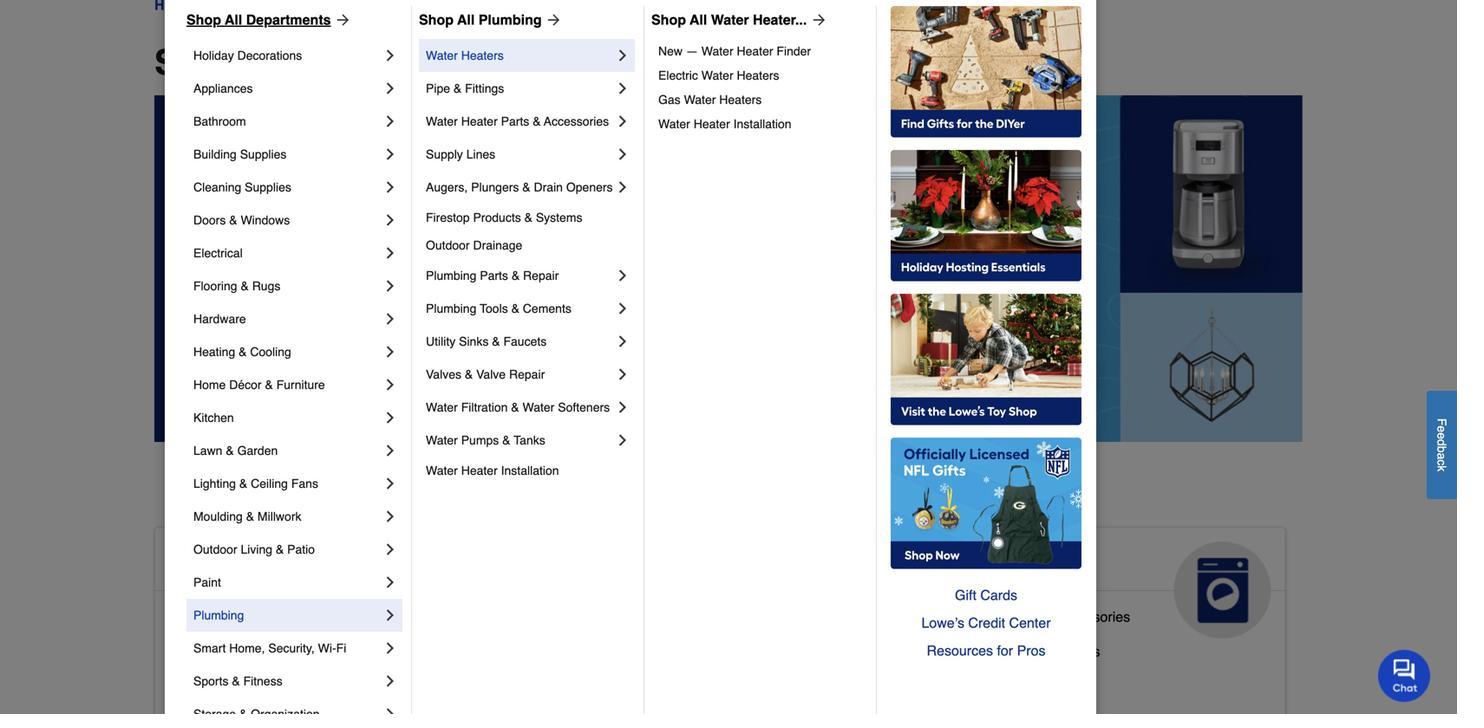 Task type: describe. For each thing, give the bounding box(es) containing it.
chevron right image for home décor & furniture
[[382, 376, 399, 394]]

parts for appliance
[[1007, 609, 1039, 625]]

1 vertical spatial water heater installation
[[426, 464, 559, 478]]

parts for plumbing
[[480, 269, 508, 283]]

home décor & furniture
[[193, 378, 325, 392]]

chevron right image for plumbing parts & repair
[[614, 267, 631, 284]]

chevron right image for smart home, security, wi-fi
[[382, 640, 399, 657]]

rugs
[[252, 279, 280, 293]]

water inside 'shop all water heater...' link
[[711, 12, 749, 28]]

moulding
[[193, 510, 243, 524]]

drainage
[[473, 238, 522, 252]]

all for plumbing
[[457, 12, 475, 28]]

building
[[193, 147, 237, 161]]

living
[[241, 543, 272, 557]]

& left valve
[[465, 368, 473, 382]]

heating & cooling
[[193, 345, 291, 359]]

1 horizontal spatial water heater installation
[[658, 117, 791, 131]]

lighting & ceiling fans link
[[193, 467, 382, 500]]

heating & cooling link
[[193, 336, 382, 369]]

livestock
[[556, 637, 613, 653]]

hardware
[[193, 312, 246, 326]]

gift cards
[[955, 588, 1017, 604]]

bathroom inside 'link'
[[239, 609, 299, 625]]

holiday decorations
[[193, 49, 302, 62]]

pumps
[[461, 434, 499, 448]]

electrical
[[193, 246, 243, 260]]

lighting
[[193, 477, 236, 491]]

pet inside animal & pet care
[[668, 549, 705, 577]]

accessible for accessible bedroom
[[169, 644, 235, 660]]

chevron right image for pipe & fittings
[[614, 80, 631, 97]]

0 vertical spatial home
[[193, 378, 226, 392]]

water pumps & tanks link
[[426, 424, 614, 457]]

& right doors
[[229, 213, 237, 227]]

chevron right image for supply lines
[[614, 146, 631, 163]]

doors
[[193, 213, 226, 227]]

water inside electric water heaters link
[[701, 69, 733, 82]]

firestop products & systems
[[426, 211, 582, 225]]

plumbing up the water heaters link
[[479, 12, 542, 28]]

chevron right image for plumbing
[[382, 607, 399, 624]]

appliance
[[942, 609, 1003, 625]]

appliances image
[[1174, 542, 1271, 639]]

water up tanks
[[523, 401, 554, 415]]

all down shop all departments link
[[250, 42, 294, 82]]

tanks
[[514, 434, 545, 448]]

water down valves
[[426, 401, 458, 415]]

shop for shop all departments
[[186, 12, 221, 28]]

enjoy savings year-round. no matter what you're shopping for, find what you need at a great price. image
[[154, 95, 1303, 442]]

livestock supplies
[[556, 637, 670, 653]]

& up 'outdoor drainage' link
[[524, 211, 532, 225]]

home décor & furniture link
[[193, 369, 382, 402]]

smart home, security, wi-fi link
[[193, 632, 382, 665]]

smart
[[193, 642, 226, 656]]

animal & pet care
[[556, 549, 705, 604]]

beverage
[[942, 644, 1001, 660]]

all for departments
[[225, 12, 242, 28]]

bathroom inside "link"
[[193, 114, 246, 128]]

& right sinks
[[492, 335, 500, 349]]

arrow right image for shop all departments
[[331, 11, 352, 29]]

& right 'décor'
[[265, 378, 273, 392]]

pros
[[1017, 643, 1045, 659]]

gift
[[955, 588, 976, 604]]

pet beds, houses, & furniture link
[[556, 668, 743, 702]]

lawn & garden link
[[193, 435, 382, 467]]

2 e from the top
[[1435, 433, 1449, 439]]

patio
[[287, 543, 315, 557]]

chevron right image for heating & cooling
[[382, 343, 399, 361]]

water inside water pumps & tanks 'link'
[[426, 434, 458, 448]]

kitchen link
[[193, 402, 382, 435]]

utility sinks & faucets
[[426, 335, 547, 349]]

chevron right image for moulding & millwork
[[382, 508, 399, 526]]

outdoor living & patio
[[193, 543, 315, 557]]

beverage & wine chillers link
[[942, 640, 1100, 675]]

& left the 'drain'
[[522, 180, 530, 194]]

accessible entry & home
[[169, 679, 326, 695]]

garden
[[237, 444, 278, 458]]

supply
[[426, 147, 463, 161]]

& up wine
[[1043, 609, 1052, 625]]

gas water heaters
[[658, 93, 762, 107]]

shop all departments
[[186, 12, 331, 28]]

gas
[[658, 93, 681, 107]]

& down pipe & fittings link
[[533, 114, 541, 128]]

water inside water heater parts & accessories link
[[426, 114, 458, 128]]

repair for plumbing parts & repair
[[523, 269, 559, 283]]

chevron right image for outdoor living & patio
[[382, 541, 399, 559]]

water inside the gas water heaters link
[[684, 93, 716, 107]]

electric water heaters link
[[658, 63, 864, 88]]

plumbing tools & cements
[[426, 302, 571, 316]]

departments for shop all departments
[[246, 12, 331, 28]]

accessible home image
[[401, 542, 498, 639]]

1 vertical spatial appliances
[[942, 549, 1072, 577]]

& left millwork
[[246, 510, 254, 524]]

water heaters
[[426, 49, 504, 62]]

water down 'gas'
[[658, 117, 690, 131]]

& left cooling
[[239, 345, 247, 359]]

1 horizontal spatial installation
[[733, 117, 791, 131]]

doors & windows
[[193, 213, 290, 227]]

chevron right image for paint
[[382, 574, 399, 591]]

hardware link
[[193, 303, 382, 336]]

smart home, security, wi-fi
[[193, 642, 346, 656]]

0 horizontal spatial water heater installation link
[[426, 457, 631, 485]]

windows
[[241, 213, 290, 227]]

outdoor drainage link
[[426, 232, 631, 259]]

fitness
[[243, 675, 282, 689]]

augers, plungers & drain openers link
[[426, 171, 614, 204]]

sinks
[[459, 335, 489, 349]]

& right tools
[[511, 302, 519, 316]]

accessible home link
[[155, 528, 512, 639]]

1 horizontal spatial water heater installation link
[[658, 112, 864, 136]]

chevron right image for water pumps & tanks
[[614, 432, 631, 449]]

supplies for livestock supplies
[[617, 637, 670, 653]]

0 horizontal spatial installation
[[501, 464, 559, 478]]

firestop products & systems link
[[426, 204, 631, 232]]

accessible bedroom
[[169, 644, 296, 660]]

security,
[[268, 642, 315, 656]]

arrow right image for shop all water heater...
[[807, 11, 828, 29]]

kitchen
[[193, 411, 234, 425]]

supply lines link
[[426, 138, 614, 171]]

finder
[[777, 44, 811, 58]]

water heater parts & accessories link
[[426, 105, 614, 138]]

outdoor for outdoor drainage
[[426, 238, 470, 252]]

water down 'water pumps & tanks'
[[426, 464, 458, 478]]

lawn & garden
[[193, 444, 278, 458]]

& left rugs
[[241, 279, 249, 293]]

0 vertical spatial appliances
[[193, 82, 253, 95]]

departments for shop all departments
[[303, 42, 515, 82]]

chevron right image for bathroom
[[382, 113, 399, 130]]

fi
[[336, 642, 346, 656]]

wi-
[[318, 642, 336, 656]]

chevron right image for lawn & garden
[[382, 442, 399, 460]]

1 e from the top
[[1435, 426, 1449, 433]]

chevron right image for water heaters
[[614, 47, 631, 64]]

1 vertical spatial home
[[303, 549, 370, 577]]

animal & pet care image
[[788, 542, 885, 639]]

livestock supplies link
[[556, 633, 670, 668]]

firestop
[[426, 211, 470, 225]]

cements
[[523, 302, 571, 316]]

& right lawn
[[226, 444, 234, 458]]

moulding & millwork
[[193, 510, 301, 524]]

all for water
[[690, 12, 707, 28]]

pet beds, houses, & furniture
[[556, 672, 743, 688]]

gift cards link
[[891, 582, 1081, 610]]

shop for shop all water heater...
[[651, 12, 686, 28]]

chevron right image for valves & valve repair
[[614, 366, 631, 383]]

& left 'patio'
[[276, 543, 284, 557]]

accessible home
[[169, 549, 370, 577]]

care
[[556, 577, 610, 604]]

chevron right image for hardware
[[382, 310, 399, 328]]

chevron right image for electrical
[[382, 245, 399, 262]]

holiday hosting essentials. image
[[891, 150, 1081, 282]]

bathroom link
[[193, 105, 382, 138]]

& inside animal & pet care
[[643, 549, 661, 577]]

heater down gas water heaters
[[694, 117, 730, 131]]

shop
[[154, 42, 241, 82]]



Task type: vqa. For each thing, say whether or not it's contained in the screenshot.
( 1 ) to the bottom
no



Task type: locate. For each thing, give the bounding box(es) containing it.
& left tanks
[[502, 434, 510, 448]]

a
[[1435, 453, 1449, 460]]

shop up new
[[651, 12, 686, 28]]

chevron right image for plumbing tools & cements
[[614, 300, 631, 317]]

chevron right image for flooring & rugs
[[382, 278, 399, 295]]

supplies up windows
[[245, 180, 291, 194]]

water
[[711, 12, 749, 28], [701, 44, 733, 58], [426, 49, 458, 62], [701, 69, 733, 82], [684, 93, 716, 107], [426, 114, 458, 128], [658, 117, 690, 131], [426, 401, 458, 415], [523, 401, 554, 415], [426, 434, 458, 448], [426, 464, 458, 478]]

2 arrow right image from the left
[[807, 11, 828, 29]]

accessible up sports on the left bottom of page
[[169, 644, 235, 660]]

& right houses,
[[674, 672, 684, 688]]

1 horizontal spatial accessories
[[1056, 609, 1130, 625]]

electrical link
[[193, 237, 382, 270]]

water up the pipe
[[426, 49, 458, 62]]

shop all water heater... link
[[651, 10, 828, 30]]

0 vertical spatial installation
[[733, 117, 791, 131]]

heaters for electric water heaters
[[737, 69, 779, 82]]

1 vertical spatial departments
[[303, 42, 515, 82]]

installation down tanks
[[501, 464, 559, 478]]

electric
[[658, 69, 698, 82]]

water right 'gas'
[[684, 93, 716, 107]]

outdoor
[[426, 238, 470, 252], [193, 543, 237, 557]]

supplies for cleaning supplies
[[245, 180, 291, 194]]

1 horizontal spatial pet
[[668, 549, 705, 577]]

plumbing up utility
[[426, 302, 476, 316]]

parts down pipe & fittings link
[[501, 114, 529, 128]]

chevron right image
[[382, 80, 399, 97], [614, 113, 631, 130], [614, 146, 631, 163], [382, 179, 399, 196], [382, 212, 399, 229], [382, 245, 399, 262], [614, 267, 631, 284], [382, 278, 399, 295], [614, 300, 631, 317], [382, 310, 399, 328], [614, 333, 631, 350], [614, 366, 631, 383], [382, 376, 399, 394], [382, 409, 399, 427], [382, 475, 399, 493], [382, 640, 399, 657], [382, 673, 399, 690], [382, 706, 399, 715]]

appliance parts & accessories link
[[942, 605, 1130, 640]]

augers, plungers & drain openers
[[426, 180, 613, 194]]

electric water heaters
[[658, 69, 779, 82]]

water left pumps
[[426, 434, 458, 448]]

1 horizontal spatial appliances
[[942, 549, 1072, 577]]

plumbing
[[479, 12, 542, 28], [426, 269, 476, 283], [426, 302, 476, 316], [193, 609, 244, 623]]

chevron right image for doors & windows
[[382, 212, 399, 229]]

0 horizontal spatial outdoor
[[193, 543, 237, 557]]

3 accessible from the top
[[169, 644, 235, 660]]

k
[[1435, 466, 1449, 472]]

chevron right image for appliances
[[382, 80, 399, 97]]

2 horizontal spatial shop
[[651, 12, 686, 28]]

fans
[[291, 477, 318, 491]]

outdoor down firestop
[[426, 238, 470, 252]]

2 vertical spatial parts
[[1007, 609, 1039, 625]]

furniture right houses,
[[687, 672, 743, 688]]

outdoor for outdoor living & patio
[[193, 543, 237, 557]]

chevron right image for cleaning supplies
[[382, 179, 399, 196]]

1 shop from the left
[[186, 12, 221, 28]]

water heater installation link down electric water heaters link
[[658, 112, 864, 136]]

2 vertical spatial heaters
[[719, 93, 762, 107]]

& right animal
[[643, 549, 661, 577]]

outdoor drainage
[[426, 238, 522, 252]]

f e e d b a c k button
[[1427, 391, 1457, 499]]

holiday
[[193, 49, 234, 62]]

plumbing inside 'link'
[[426, 302, 476, 316]]

water inside new — water heater finder link
[[701, 44, 733, 58]]

e up b
[[1435, 433, 1449, 439]]

water heater parts & accessories
[[426, 114, 609, 128]]

augers,
[[426, 180, 468, 194]]

cooling
[[250, 345, 291, 359]]

1 vertical spatial appliances link
[[928, 528, 1285, 639]]

accessible for accessible home
[[169, 549, 296, 577]]

chevron right image for utility sinks & faucets
[[614, 333, 631, 350]]

accessible for accessible bathroom
[[169, 609, 235, 625]]

chevron right image
[[382, 47, 399, 64], [614, 47, 631, 64], [614, 80, 631, 97], [382, 113, 399, 130], [382, 146, 399, 163], [614, 179, 631, 196], [382, 343, 399, 361], [614, 399, 631, 416], [614, 432, 631, 449], [382, 442, 399, 460], [382, 508, 399, 526], [382, 541, 399, 559], [382, 574, 399, 591], [382, 607, 399, 624]]

valves
[[426, 368, 461, 382]]

1 horizontal spatial shop
[[419, 12, 454, 28]]

1 horizontal spatial outdoor
[[426, 238, 470, 252]]

credit
[[968, 615, 1005, 631]]

décor
[[229, 378, 262, 392]]

chillers
[[1054, 644, 1100, 660]]

water up gas water heaters
[[701, 69, 733, 82]]

shop all departments link
[[186, 10, 352, 30]]

arrow right image inside shop all departments link
[[331, 11, 352, 29]]

bedroom
[[239, 644, 296, 660]]

& left ceiling
[[239, 477, 247, 491]]

water heater installation link down tanks
[[426, 457, 631, 485]]

holiday decorations link
[[193, 39, 382, 72]]

heaters down electric water heaters link
[[719, 93, 762, 107]]

repair for valves & valve repair
[[509, 368, 545, 382]]

supplies for building supplies
[[240, 147, 287, 161]]

appliances down "holiday"
[[193, 82, 253, 95]]

heater down pumps
[[461, 464, 498, 478]]

chevron right image for water filtration & water softeners
[[614, 399, 631, 416]]

2 accessible from the top
[[169, 609, 235, 625]]

0 horizontal spatial pet
[[556, 672, 576, 688]]

heater up electric water heaters link
[[737, 44, 773, 58]]

furniture
[[276, 378, 325, 392], [687, 672, 743, 688]]

sports
[[193, 675, 228, 689]]

water up electric water heaters
[[701, 44, 733, 58]]

outdoor down moulding
[[193, 543, 237, 557]]

repair
[[523, 269, 559, 283], [509, 368, 545, 382]]

houses,
[[620, 672, 670, 688]]

arrow right image
[[331, 11, 352, 29], [807, 11, 828, 29]]

1 vertical spatial installation
[[501, 464, 559, 478]]

1 vertical spatial repair
[[509, 368, 545, 382]]

all up "—"
[[690, 12, 707, 28]]

arrow right image
[[542, 11, 563, 29]]

center
[[1009, 615, 1051, 631]]

cards
[[980, 588, 1017, 604]]

0 horizontal spatial water heater installation
[[426, 464, 559, 478]]

outdoor living & patio link
[[193, 533, 382, 566]]

pipe & fittings link
[[426, 72, 614, 105]]

home,
[[229, 642, 265, 656]]

accessible down smart
[[169, 679, 235, 695]]

water heater installation down gas water heaters
[[658, 117, 791, 131]]

0 vertical spatial accessories
[[544, 114, 609, 128]]

water heater installation down 'water pumps & tanks'
[[426, 464, 559, 478]]

lowe's
[[921, 615, 964, 631]]

parts
[[501, 114, 529, 128], [480, 269, 508, 283], [1007, 609, 1039, 625]]

—
[[686, 44, 698, 58]]

lighting & ceiling fans
[[193, 477, 318, 491]]

1 accessible from the top
[[169, 549, 296, 577]]

1 horizontal spatial arrow right image
[[807, 11, 828, 29]]

1 horizontal spatial appliances link
[[928, 528, 1285, 639]]

visit the lowe's toy shop. image
[[891, 294, 1081, 426]]

pipe & fittings
[[426, 82, 504, 95]]

accessible for accessible entry & home
[[169, 679, 235, 695]]

accessories down pipe & fittings link
[[544, 114, 609, 128]]

0 vertical spatial pet
[[668, 549, 705, 577]]

valves & valve repair link
[[426, 358, 614, 391]]

heater up lines
[[461, 114, 498, 128]]

1 vertical spatial parts
[[480, 269, 508, 283]]

arrow right image up shop all departments
[[331, 11, 352, 29]]

2 vertical spatial supplies
[[617, 637, 670, 653]]

chevron right image for building supplies
[[382, 146, 399, 163]]

shop up "holiday"
[[186, 12, 221, 28]]

plumbing for plumbing
[[193, 609, 244, 623]]

0 vertical spatial parts
[[501, 114, 529, 128]]

& down 'outdoor drainage' link
[[512, 269, 520, 283]]

1 arrow right image from the left
[[331, 11, 352, 29]]

chevron right image for water heater parts & accessories
[[614, 113, 631, 130]]

water heater installation
[[658, 117, 791, 131], [426, 464, 559, 478]]

plumbing parts & repair
[[426, 269, 559, 283]]

c
[[1435, 460, 1449, 466]]

utility sinks & faucets link
[[426, 325, 614, 358]]

water pumps & tanks
[[426, 434, 545, 448]]

2 shop from the left
[[419, 12, 454, 28]]

beverage & wine chillers
[[942, 644, 1100, 660]]

f
[[1435, 419, 1449, 426]]

heaters up fittings at top
[[461, 49, 504, 62]]

officially licensed n f l gifts. shop now. image
[[891, 438, 1081, 570]]

supplies up cleaning supplies
[[240, 147, 287, 161]]

accessible up smart
[[169, 609, 235, 625]]

water heaters link
[[426, 39, 614, 72]]

chevron right image for augers, plungers & drain openers
[[614, 179, 631, 196]]

chevron right image for holiday decorations
[[382, 47, 399, 64]]

plumbing for plumbing parts & repair
[[426, 269, 476, 283]]

f e e d b a c k
[[1435, 419, 1449, 472]]

parts down drainage in the left top of the page
[[480, 269, 508, 283]]

3 shop from the left
[[651, 12, 686, 28]]

entry
[[239, 679, 272, 695]]

0 vertical spatial supplies
[[240, 147, 287, 161]]

lowe's credit center
[[921, 615, 1051, 631]]

repair down 'outdoor drainage' link
[[523, 269, 559, 283]]

0 horizontal spatial shop
[[186, 12, 221, 28]]

0 horizontal spatial arrow right image
[[331, 11, 352, 29]]

plumbing for plumbing tools & cements
[[426, 302, 476, 316]]

softeners
[[558, 401, 610, 415]]

0 vertical spatial bathroom
[[193, 114, 246, 128]]

supply lines
[[426, 147, 495, 161]]

chevron right image for kitchen
[[382, 409, 399, 427]]

for
[[997, 643, 1013, 659]]

new
[[658, 44, 683, 58]]

& right the pipe
[[454, 82, 462, 95]]

all inside 'shop all water heater...' link
[[690, 12, 707, 28]]

& right entry
[[276, 679, 285, 695]]

accessible inside 'link'
[[169, 609, 235, 625]]

& right 'filtration'
[[511, 401, 519, 415]]

bathroom up the building
[[193, 114, 246, 128]]

accessible down moulding
[[169, 549, 296, 577]]

drain
[[534, 180, 563, 194]]

moulding & millwork link
[[193, 500, 382, 533]]

& down accessible bedroom link
[[232, 675, 240, 689]]

1 vertical spatial furniture
[[687, 672, 743, 688]]

plumbing up smart
[[193, 609, 244, 623]]

water up 'new — water heater finder'
[[711, 12, 749, 28]]

cleaning supplies link
[[193, 171, 382, 204]]

utility
[[426, 335, 456, 349]]

bathroom up the smart home, security, wi-fi
[[239, 609, 299, 625]]

cleaning supplies
[[193, 180, 291, 194]]

gas water heaters link
[[658, 88, 864, 112]]

accessible bedroom link
[[169, 640, 296, 675]]

1 vertical spatial accessories
[[1056, 609, 1130, 625]]

water filtration & water softeners link
[[426, 391, 614, 424]]

shop all departments
[[154, 42, 515, 82]]

find gifts for the diyer. image
[[891, 6, 1081, 138]]

e up d
[[1435, 426, 1449, 433]]

0 vertical spatial repair
[[523, 269, 559, 283]]

all up the holiday decorations at the left top of the page
[[225, 12, 242, 28]]

accessible bathroom
[[169, 609, 299, 625]]

1 horizontal spatial furniture
[[687, 672, 743, 688]]

appliances link down decorations
[[193, 72, 382, 105]]

1 vertical spatial supplies
[[245, 180, 291, 194]]

1 vertical spatial outdoor
[[193, 543, 237, 557]]

flooring
[[193, 279, 237, 293]]

repair down faucets
[[509, 368, 545, 382]]

0 vertical spatial furniture
[[276, 378, 325, 392]]

all inside shop all departments link
[[225, 12, 242, 28]]

water up "supply"
[[426, 114, 458, 128]]

0 vertical spatial water heater installation link
[[658, 112, 864, 136]]

flooring & rugs link
[[193, 270, 382, 303]]

0 vertical spatial water heater installation
[[658, 117, 791, 131]]

shop for shop all plumbing
[[419, 12, 454, 28]]

building supplies link
[[193, 138, 382, 171]]

1 vertical spatial bathroom
[[239, 609, 299, 625]]

all inside shop all plumbing link
[[457, 12, 475, 28]]

0 vertical spatial outdoor
[[426, 238, 470, 252]]

appliances up cards
[[942, 549, 1072, 577]]

e
[[1435, 426, 1449, 433], [1435, 433, 1449, 439]]

& left pros
[[1005, 644, 1015, 660]]

0 horizontal spatial appliances link
[[193, 72, 382, 105]]

shop
[[186, 12, 221, 28], [419, 12, 454, 28], [651, 12, 686, 28]]

0 vertical spatial departments
[[246, 12, 331, 28]]

1 vertical spatial heaters
[[737, 69, 779, 82]]

animal
[[556, 549, 637, 577]]

systems
[[536, 211, 582, 225]]

pet inside pet beds, houses, & furniture link
[[556, 672, 576, 688]]

0 horizontal spatial appliances
[[193, 82, 253, 95]]

plungers
[[471, 180, 519, 194]]

0 horizontal spatial furniture
[[276, 378, 325, 392]]

installation down the gas water heaters link
[[733, 117, 791, 131]]

arrow right image inside 'shop all water heater...' link
[[807, 11, 828, 29]]

water inside the water heaters link
[[426, 49, 458, 62]]

0 vertical spatial appliances link
[[193, 72, 382, 105]]

arrow right image up finder at the top
[[807, 11, 828, 29]]

sports & fitness
[[193, 675, 282, 689]]

chat invite button image
[[1378, 650, 1431, 703]]

0 horizontal spatial accessories
[[544, 114, 609, 128]]

new — water heater finder link
[[658, 39, 864, 63]]

furniture down heating & cooling link
[[276, 378, 325, 392]]

heaters down new — water heater finder link
[[737, 69, 779, 82]]

heaters for gas water heaters
[[719, 93, 762, 107]]

supplies up houses,
[[617, 637, 670, 653]]

chevron right image for lighting & ceiling fans
[[382, 475, 399, 493]]

shop up water heaters
[[419, 12, 454, 28]]

valve
[[476, 368, 506, 382]]

plumbing down outdoor drainage
[[426, 269, 476, 283]]

all up water heaters
[[457, 12, 475, 28]]

accessories up chillers
[[1056, 609, 1130, 625]]

0 vertical spatial heaters
[[461, 49, 504, 62]]

appliances link
[[193, 72, 382, 105], [928, 528, 1285, 639]]

1 vertical spatial water heater installation link
[[426, 457, 631, 485]]

1 vertical spatial pet
[[556, 672, 576, 688]]

chevron right image for sports & fitness
[[382, 673, 399, 690]]

parts down cards
[[1007, 609, 1039, 625]]

lines
[[466, 147, 495, 161]]

d
[[1435, 439, 1449, 446]]

shop all plumbing link
[[419, 10, 563, 30]]

millwork
[[258, 510, 301, 524]]

2 vertical spatial home
[[289, 679, 326, 695]]

4 accessible from the top
[[169, 679, 235, 695]]

appliances link up chillers
[[928, 528, 1285, 639]]



